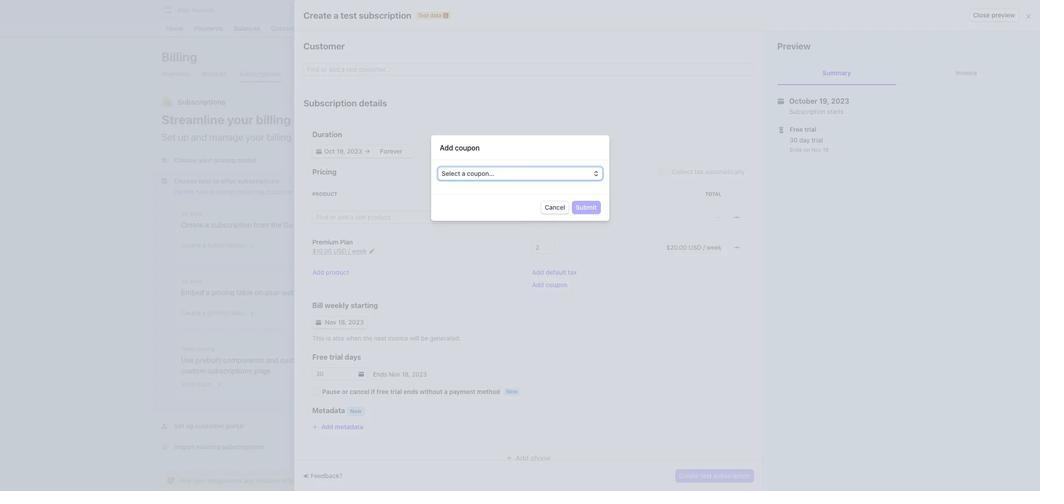 Task type: vqa. For each thing, say whether or not it's contained in the screenshot.
the leftmost 'Confirmation page'
no



Task type: locate. For each thing, give the bounding box(es) containing it.
2023 up when
[[348, 319, 364, 326]]

recurring up scale
[[656, 147, 683, 155]]

trial left days
[[329, 353, 343, 361]]

recurring inside streamline your billing workflows set up and manage your billing operations to capture more revenue and accept recurring payments globally.
[[496, 131, 534, 143]]

add phase button
[[304, 450, 754, 467]]

free up 30
[[790, 126, 803, 133]]

summary link
[[778, 61, 896, 85]]

1 horizontal spatial /
[[703, 244, 705, 251]]

0 horizontal spatial the
[[271, 221, 282, 229]]

product
[[326, 269, 349, 276]]

svg image down "learn more" link in the right of the page
[[734, 245, 740, 250]]

revenue
[[410, 131, 444, 143], [798, 188, 821, 195], [669, 195, 692, 203]]

revenue down 0.8%
[[669, 195, 692, 203]]

with right link
[[473, 221, 487, 229]]

1 vertical spatial or
[[342, 388, 348, 396]]

to up start date field
[[341, 131, 349, 143]]

custom down "use" on the left of the page
[[181, 367, 206, 375]]

to inside streamline your billing workflows set up and manage your billing operations to capture more revenue and accept recurring payments globally.
[[341, 131, 349, 143]]

a inside popup button
[[462, 170, 465, 177]]

svg image
[[734, 245, 740, 250], [316, 320, 321, 325], [507, 456, 512, 461]]

subscription
[[304, 98, 357, 108], [790, 108, 826, 115]]

how right the decide
[[196, 188, 208, 196]]

ends down 30
[[790, 147, 802, 153]]

0 vertical spatial more
[[386, 131, 408, 143]]

simulate
[[256, 477, 280, 485]]

workflows
[[294, 112, 354, 127]]

18, up also
[[338, 319, 347, 326]]

2 vertical spatial with
[[368, 477, 380, 485]]

create test subscription button
[[676, 470, 754, 483]]

share
[[402, 221, 421, 229]]

create a subscription button
[[176, 236, 255, 252]]

0.8%
[[656, 176, 671, 184]]

1 horizontal spatial revenue
[[669, 195, 692, 203]]

1 vertical spatial 2023
[[348, 319, 364, 326]]

customers
[[505, 221, 540, 229]]

0 vertical spatial free
[[790, 126, 803, 133]]

0 vertical spatial time
[[765, 176, 778, 184]]

1 horizontal spatial free
[[790, 126, 803, 133]]

create for create subscriptions, offer trials or discounts, and effortlessly manage recurring billing.
[[656, 140, 676, 147]]

usd down plan
[[334, 247, 347, 255]]

1 vertical spatial custom
[[181, 367, 206, 375]]

/ down plan
[[348, 247, 350, 255]]

svg image right —
[[734, 215, 740, 220]]

0 vertical spatial offer
[[719, 140, 733, 147]]

add coupon down add default tax button
[[532, 281, 568, 289]]

test
[[341, 10, 357, 20], [701, 472, 712, 480]]

learn more link
[[719, 212, 752, 221]]

free
[[377, 388, 389, 396]]

discounts,
[[758, 140, 788, 147]]

0 horizontal spatial payments
[[536, 131, 578, 143]]

svg image for add phase
[[507, 456, 512, 461]]

choose how to offer subscriptions button
[[162, 177, 281, 186]]

0 horizontal spatial subscription
[[304, 98, 357, 108]]

create a subscription
[[181, 241, 244, 249]]

2023 up "pause or cancel if free trial ends without a payment method"
[[412, 370, 427, 378]]

subscription inside october 19, 2023 subscription starts
[[790, 108, 826, 115]]

0 vertical spatial invoice
[[779, 176, 800, 184]]

integrations
[[208, 477, 242, 485]]

0 vertical spatial add coupon
[[440, 144, 480, 152]]

2 vertical spatial billing
[[282, 477, 299, 485]]

new up metadata
[[350, 408, 362, 415]]

1 horizontal spatial more
[[737, 212, 752, 220]]

0 vertical spatial test
[[341, 10, 357, 20]]

and inside some coding use prebuilt components and custom uis to create a custom subscriptions page
[[266, 356, 279, 364]]

tax right scale
[[695, 168, 704, 176]]

manage down streamline
[[209, 131, 243, 143]]

usd
[[689, 244, 702, 251], [334, 247, 347, 255]]

1 horizontal spatial billing
[[656, 164, 674, 172]]

coupon…
[[467, 170, 494, 177]]

1 vertical spatial table
[[230, 309, 244, 317]]

2 vertical spatial 2023
[[412, 370, 427, 378]]

code inside no code create a subscription from the dashboard
[[190, 210, 203, 217]]

2 vertical spatial nov
[[389, 370, 400, 378]]

recurring down choose how to offer subscriptions
[[238, 188, 264, 196]]

svg image left the add phase
[[507, 456, 512, 461]]

code inside no code share a payment link with your customers
[[411, 210, 424, 217]]

select a coupon… button
[[438, 167, 602, 180]]

time for through
[[354, 477, 367, 485]]

create subscriptions, offer trials or discounts, and effortlessly manage recurring billing.
[[656, 140, 859, 155]]

create inside 'button'
[[181, 309, 201, 317]]

create a test subscription
[[304, 10, 412, 20]]

1 horizontal spatial new
[[506, 389, 518, 395]]

coupon up "select a coupon…"
[[455, 144, 480, 152]]

default
[[546, 269, 566, 276]]

preview
[[778, 41, 811, 51]]

manage right 18
[[836, 140, 859, 147]]

premium plan
[[312, 238, 353, 246]]

0 horizontal spatial nov
[[325, 319, 337, 326]]

or right pause on the bottom of the page
[[342, 388, 348, 396]]

premium
[[312, 238, 339, 246]]

more up the 'end date' field
[[386, 131, 408, 143]]

with inside no code share a payment link with your customers
[[473, 221, 487, 229]]

how
[[199, 177, 211, 185], [196, 188, 208, 196]]

2023 inside nov 18, 2023 button
[[348, 319, 364, 326]]

0 horizontal spatial svg image
[[316, 320, 321, 325]]

qty
[[532, 191, 543, 197]]

how for choose
[[199, 177, 211, 185]]

how right 'choose' on the top of the page
[[199, 177, 211, 185]]

table
[[236, 289, 253, 297], [230, 309, 244, 317]]

create test subscription
[[679, 472, 750, 480]]

0 horizontal spatial week
[[352, 247, 367, 255]]

invoice up invoicing,
[[779, 176, 800, 184]]

week for $20.00 usd / week
[[707, 244, 722, 251]]

code inside no code embed a pricing table on your website
[[190, 278, 203, 285]]

1 horizontal spatial manage
[[836, 140, 859, 147]]

payments
[[536, 131, 578, 143], [710, 176, 738, 184], [801, 176, 829, 184]]

0 horizontal spatial usd
[[334, 247, 347, 255]]

no for create a subscription from the dashboard
[[181, 210, 188, 217]]

scenarios
[[300, 477, 328, 485]]

svg image for nov 18, 2023
[[316, 320, 321, 325]]

add down metadata
[[321, 423, 333, 431]]

2 horizontal spatial nov
[[812, 147, 822, 153]]

payment left "method" on the bottom left of the page
[[449, 388, 476, 396]]

with left checkout
[[522, 289, 536, 297]]

time for one-
[[765, 176, 778, 184]]

/ right $20.00
[[703, 244, 705, 251]]

subscriptions up integration
[[421, 289, 466, 297]]

table inside no code embed a pricing table on your website
[[236, 289, 253, 297]]

offer left trials
[[719, 140, 733, 147]]

subscriptions down components
[[208, 367, 252, 375]]

your inside offer subscriptions on your website with a checkout integration
[[478, 289, 493, 297]]

when
[[346, 335, 361, 342]]

to inside dropdown button
[[213, 177, 219, 185]]

page
[[254, 367, 271, 375]]

how inside dropdown button
[[199, 177, 211, 185]]

pricing up create a pricing table 'button'
[[212, 289, 235, 297]]

Pause or cancel if free trial ends without a payment method checkbox
[[312, 389, 319, 395]]

subscriptions up decide how to accept recurring customer orders.
[[237, 177, 279, 185]]

2023 up starts
[[831, 97, 850, 105]]

1 vertical spatial coupon
[[546, 281, 568, 289]]

nov inside the free trial 30 day trial ends on nov 18
[[812, 147, 822, 153]]

1 horizontal spatial coupon
[[546, 281, 568, 289]]

nov left 18
[[812, 147, 822, 153]]

1 vertical spatial pricing
[[208, 309, 228, 317]]

/ inside button
[[348, 247, 350, 255]]

0 horizontal spatial time
[[354, 477, 367, 485]]

0 vertical spatial or
[[751, 140, 756, 147]]

1 vertical spatial offer
[[221, 177, 236, 185]]

0 horizontal spatial add coupon
[[440, 144, 480, 152]]

1 vertical spatial subscriptions
[[421, 289, 466, 297]]

no code create a subscription from the dashboard
[[181, 210, 320, 229]]

tab list
[[778, 61, 1026, 85]]

0 vertical spatial table
[[236, 289, 253, 297]]

0 vertical spatial nov
[[812, 147, 822, 153]]

a
[[334, 10, 339, 20], [462, 170, 465, 177], [205, 221, 209, 229], [423, 221, 427, 229], [202, 241, 206, 249], [206, 289, 210, 297], [538, 289, 542, 297], [202, 309, 206, 317], [351, 356, 355, 364], [444, 388, 448, 396]]

through
[[330, 477, 352, 485]]

add left product
[[312, 269, 324, 276]]

0 vertical spatial billing
[[256, 112, 291, 127]]

tax right default
[[568, 269, 577, 276]]

no inside no code embed a pricing table on your website
[[181, 278, 188, 285]]

1 vertical spatial svg image
[[316, 320, 321, 325]]

coupon
[[455, 144, 480, 152], [546, 281, 568, 289]]

add down add default tax button
[[532, 281, 544, 289]]

0 vertical spatial 18,
[[338, 319, 347, 326]]

more
[[386, 131, 408, 143], [737, 212, 752, 220]]

collect tax automatically
[[672, 168, 745, 176]]

details
[[359, 98, 387, 108]]

0 vertical spatial 2023
[[831, 97, 850, 105]]

subscriptions inside offer subscriptions on your website with a checkout integration
[[421, 289, 466, 297]]

add coupon up "select a coupon…"
[[440, 144, 480, 152]]

components
[[223, 356, 264, 364]]

and down 0.8%
[[656, 195, 667, 203]]

website
[[281, 289, 307, 297], [494, 289, 520, 297]]

or right trials
[[751, 140, 756, 147]]

0 vertical spatial pricing
[[212, 289, 235, 297]]

the inside no code create a subscription from the dashboard
[[271, 221, 282, 229]]

subscription
[[359, 10, 412, 20], [711, 188, 747, 195], [211, 221, 252, 229], [208, 241, 244, 249], [714, 472, 750, 480]]

svg image inside add phase button
[[507, 456, 512, 461]]

up
[[178, 131, 189, 143]]

submit
[[576, 203, 597, 211]]

0 horizontal spatial billing
[[162, 49, 197, 64]]

test left the "integrations"
[[179, 477, 191, 485]]

no up embed at the bottom left
[[181, 278, 188, 285]]

payment
[[429, 221, 458, 229], [449, 388, 476, 396]]

time right through
[[354, 477, 367, 485]]

more right learn
[[737, 212, 752, 220]]

code for embed
[[190, 278, 203, 285]]

revenue inside streamline your billing workflows set up and manage your billing operations to capture more revenue and accept recurring payments globally.
[[410, 131, 444, 143]]

week inside button
[[352, 247, 367, 255]]

test left data
[[418, 12, 429, 18]]

learn more
[[719, 212, 752, 220]]

to right the uis
[[319, 356, 326, 364]]

2023 for 19,
[[831, 97, 850, 105]]

usd inside button
[[334, 247, 347, 255]]

0 horizontal spatial ends
[[373, 370, 387, 378]]

the right from
[[271, 221, 282, 229]]

2 vertical spatial subscriptions
[[208, 367, 252, 375]]

week
[[707, 244, 722, 251], [352, 247, 367, 255]]

1 horizontal spatial svg image
[[507, 456, 512, 461]]

payments left globally. at the right top of the page
[[536, 131, 578, 143]]

ends
[[790, 147, 802, 153], [373, 370, 387, 378]]

test data
[[418, 12, 442, 18]]

0 horizontal spatial test
[[179, 477, 191, 485]]

time inside billing scale 0.8% on recurring payments and one-time invoice payments automate quoting, subscription billing, invoicing, revenue recovery, and revenue recognition.
[[765, 176, 778, 184]]

free trial 30 day trial ends on nov 18
[[790, 126, 829, 153]]

create inside create subscriptions, offer trials or discounts, and effortlessly manage recurring billing.
[[656, 140, 676, 147]]

1 vertical spatial accept
[[217, 188, 236, 196]]

create for create test subscription
[[679, 472, 699, 480]]

1 horizontal spatial tax
[[695, 168, 704, 176]]

1 vertical spatial billing
[[656, 164, 674, 172]]

1 horizontal spatial svg image
[[734, 215, 740, 220]]

table down no code embed a pricing table on your website
[[230, 309, 244, 317]]

0 horizontal spatial revenue
[[410, 131, 444, 143]]

pause or cancel if free trial ends without a payment method
[[322, 388, 500, 396]]

more inside streamline your billing workflows set up and manage your billing operations to capture more revenue and accept recurring payments globally.
[[386, 131, 408, 143]]

no inside no code create a subscription from the dashboard
[[181, 210, 188, 217]]

capture
[[352, 131, 384, 143]]

0 horizontal spatial svg image
[[316, 149, 322, 154]]

accept down choose how to offer subscriptions
[[217, 188, 236, 196]]

0 horizontal spatial 18,
[[338, 319, 347, 326]]

payments up recovery,
[[801, 176, 829, 184]]

and right discounts,
[[790, 140, 800, 147]]

0 vertical spatial accept
[[464, 131, 493, 143]]

2023 inside october 19, 2023 subscription starts
[[831, 97, 850, 105]]

2 vertical spatial svg image
[[507, 456, 512, 461]]

0 vertical spatial ends
[[790, 147, 802, 153]]

a inside no code embed a pricing table on your website
[[206, 289, 210, 297]]

trial up day
[[805, 126, 817, 133]]

billing inside billing scale 0.8% on recurring payments and one-time invoice payments automate quoting, subscription billing, invoicing, revenue recovery, and revenue recognition.
[[656, 164, 674, 172]]

use
[[181, 356, 194, 364]]

scale
[[676, 164, 692, 172]]

streamline
[[162, 112, 225, 127]]

test your integrations and simulate billing scenarios through time with
[[179, 477, 380, 485]]

on inside billing scale 0.8% on recurring payments and one-time invoice payments automate quoting, subscription billing, invoicing, revenue recovery, and revenue recognition.
[[673, 176, 680, 184]]

subscription down the october
[[790, 108, 826, 115]]

2 website from the left
[[494, 289, 520, 297]]

no up share
[[402, 210, 410, 217]]

usd right $20.00
[[689, 244, 702, 251]]

create for create a subscription
[[181, 241, 201, 249]]

svg image down 'operations'
[[316, 149, 322, 154]]

free for free trial days
[[312, 353, 328, 361]]

no inside no code share a payment link with your customers
[[402, 210, 410, 217]]

time up invoicing,
[[765, 176, 778, 184]]

no down the decide
[[181, 210, 188, 217]]

weekly
[[325, 302, 349, 310]]

1 website from the left
[[281, 289, 307, 297]]

test for test your integrations and simulate billing scenarios through time with
[[179, 477, 191, 485]]

time
[[765, 176, 778, 184], [354, 477, 367, 485]]

1 horizontal spatial invoice
[[779, 176, 800, 184]]

tax inside add default tax button
[[568, 269, 577, 276]]

free left create
[[312, 353, 328, 361]]

svg image
[[316, 149, 322, 154], [734, 215, 740, 220]]

svg image inside nov 18, 2023 button
[[316, 320, 321, 325]]

code down the decide
[[190, 210, 203, 217]]

view docs
[[181, 381, 211, 388]]

free
[[790, 126, 803, 133], [312, 353, 328, 361]]

tax
[[695, 168, 704, 176], [568, 269, 577, 276]]

1 horizontal spatial usd
[[689, 244, 702, 251]]

recurring up quoting,
[[682, 176, 708, 184]]

payment left link
[[429, 221, 458, 229]]

revenue left recovery,
[[798, 188, 821, 195]]

nov up is
[[325, 319, 337, 326]]

choose
[[174, 177, 197, 185]]

a inside 'button'
[[202, 309, 206, 317]]

1 vertical spatial 18,
[[402, 370, 410, 378]]

1 vertical spatial with
[[522, 289, 536, 297]]

revenue up the 'end date' field
[[410, 131, 444, 143]]

a inside some coding use prebuilt components and custom uis to create a custom subscriptions page
[[351, 356, 355, 364]]

feedback? button
[[304, 472, 343, 481]]

0 horizontal spatial /
[[348, 247, 350, 255]]

code up embed at the bottom left
[[190, 278, 203, 285]]

your inside no code share a payment link with your customers
[[489, 221, 504, 229]]

new
[[506, 389, 518, 395], [350, 408, 362, 415]]

week down plan
[[352, 247, 367, 255]]

1 horizontal spatial the
[[363, 335, 372, 342]]

how for decide
[[196, 188, 208, 196]]

custom
[[280, 356, 305, 364], [181, 367, 206, 375]]

create inside no code create a subscription from the dashboard
[[181, 221, 203, 229]]

18, up "ends" on the left
[[402, 370, 410, 378]]

30
[[790, 136, 798, 144]]

invoice inside billing scale 0.8% on recurring payments and one-time invoice payments automate quoting, subscription billing, invoicing, revenue recovery, and revenue recognition.
[[779, 176, 800, 184]]

free inside the free trial 30 day trial ends on nov 18
[[790, 126, 803, 133]]

invoice left will
[[388, 335, 408, 342]]

add coupon button
[[532, 281, 568, 290]]

the left next
[[363, 335, 372, 342]]

no for share a payment link with your customers
[[402, 210, 410, 217]]

ends inside the free trial 30 day trial ends on nov 18
[[790, 147, 802, 153]]

nov up "pause or cancel if free trial ends without a payment method"
[[389, 370, 400, 378]]

payments down automatically
[[710, 176, 738, 184]]

website inside no code embed a pricing table on your website
[[281, 289, 307, 297]]

custom left the uis
[[280, 356, 305, 364]]

submit button
[[572, 201, 600, 214]]

code up share
[[411, 210, 424, 217]]

svg image up 'this' at bottom
[[316, 320, 321, 325]]

billing for billing
[[162, 49, 197, 64]]

0 vertical spatial with
[[473, 221, 487, 229]]

0 vertical spatial new
[[506, 389, 518, 395]]

ends up 'free'
[[373, 370, 387, 378]]

recurring inside billing scale 0.8% on recurring payments and one-time invoice payments automate quoting, subscription billing, invoicing, revenue recovery, and revenue recognition.
[[682, 176, 708, 184]]

2 horizontal spatial svg image
[[734, 245, 740, 250]]

0 horizontal spatial 2023
[[348, 319, 364, 326]]

0 horizontal spatial more
[[386, 131, 408, 143]]

week down —
[[707, 244, 722, 251]]

no
[[181, 210, 188, 217], [402, 210, 410, 217], [181, 278, 188, 285]]

your
[[227, 112, 253, 127], [246, 131, 264, 143], [489, 221, 504, 229], [265, 289, 280, 297], [478, 289, 493, 297], [193, 477, 206, 485]]

1 horizontal spatial with
[[473, 221, 487, 229]]

0 horizontal spatial with
[[368, 477, 380, 485]]

1 horizontal spatial test
[[418, 12, 429, 18]]

orders.
[[295, 188, 315, 196]]

subscription up workflows
[[304, 98, 357, 108]]

add up select
[[440, 144, 453, 152]]

1 vertical spatial time
[[354, 477, 367, 485]]

0 horizontal spatial website
[[281, 289, 307, 297]]

recurring up select a coupon… popup button
[[496, 131, 534, 143]]

0 vertical spatial billing
[[162, 49, 197, 64]]

learn
[[719, 212, 735, 220]]

$10.00 usd / week
[[312, 247, 367, 255]]

and inside create subscriptions, offer trials or discounts, and effortlessly manage recurring billing.
[[790, 140, 800, 147]]

coupon down add default tax button
[[546, 281, 568, 289]]

with
[[473, 221, 487, 229], [522, 289, 536, 297], [368, 477, 380, 485]]

and
[[191, 131, 207, 143], [446, 131, 462, 143], [790, 140, 800, 147], [739, 176, 750, 184], [656, 195, 667, 203], [266, 356, 279, 364], [243, 477, 254, 485]]

1 horizontal spatial offer
[[719, 140, 733, 147]]

2 horizontal spatial with
[[522, 289, 536, 297]]

1 vertical spatial billing
[[267, 131, 291, 143]]

a inside no code share a payment link with your customers
[[423, 221, 427, 229]]

accept up coupon…
[[464, 131, 493, 143]]

table up create a pricing table 'button'
[[236, 289, 253, 297]]

with right through
[[368, 477, 380, 485]]

1 vertical spatial payment
[[449, 388, 476, 396]]

without
[[420, 388, 443, 396]]

1 vertical spatial nov
[[325, 319, 337, 326]]

october 19, 2023 subscription starts
[[790, 97, 850, 115]]

1 horizontal spatial or
[[751, 140, 756, 147]]

your inside no code embed a pricing table on your website
[[265, 289, 280, 297]]

subscriptions
[[237, 177, 279, 185], [421, 289, 466, 297], [208, 367, 252, 375]]

nov inside button
[[325, 319, 337, 326]]

2023
[[831, 97, 850, 105], [348, 319, 364, 326], [412, 370, 427, 378]]

or inside create subscriptions, offer trials or discounts, and effortlessly manage recurring billing.
[[751, 140, 756, 147]]

manage inside streamline your billing workflows set up and manage your billing operations to capture more revenue and accept recurring payments globally.
[[209, 131, 243, 143]]

0 vertical spatial how
[[199, 177, 211, 185]]

to up decide how to accept recurring customer orders.
[[213, 177, 219, 185]]

and up page
[[266, 356, 279, 364]]

0 vertical spatial payment
[[429, 221, 458, 229]]

1 horizontal spatial test
[[701, 472, 712, 480]]



Task type: describe. For each thing, give the bounding box(es) containing it.
usd for $20.00
[[689, 244, 702, 251]]

start date field
[[323, 147, 364, 156]]

set
[[162, 131, 176, 143]]

offer inside dropdown button
[[221, 177, 236, 185]]

operations
[[294, 131, 339, 143]]

0 horizontal spatial custom
[[181, 367, 206, 375]]

18, inside button
[[338, 319, 347, 326]]

subscriptions inside dropdown button
[[237, 177, 279, 185]]

pricing inside no code embed a pricing table on your website
[[212, 289, 235, 297]]

payments inside streamline your billing workflows set up and manage your billing operations to capture more revenue and accept recurring payments globally.
[[536, 131, 578, 143]]

automate
[[656, 188, 684, 195]]

website inside offer subscriptions on your website with a checkout integration
[[494, 289, 520, 297]]

and right up
[[191, 131, 207, 143]]

billing.
[[684, 147, 703, 155]]

uis
[[307, 356, 318, 364]]

automatically
[[705, 168, 745, 176]]

1 vertical spatial ends
[[373, 370, 387, 378]]

billing for billing scale 0.8% on recurring payments and one-time invoice payments automate quoting, subscription billing, invoicing, revenue recovery, and revenue recognition.
[[656, 164, 674, 172]]

table inside 'button'
[[230, 309, 244, 317]]

this is also when the next invoice will be generated.
[[312, 335, 461, 342]]

trial right day
[[812, 136, 823, 144]]

starting
[[351, 302, 378, 310]]

manage inside create subscriptions, offer trials or discounts, and effortlessly manage recurring billing.
[[836, 140, 859, 147]]

accept inside streamline your billing workflows set up and manage your billing operations to capture more revenue and accept recurring payments globally.
[[464, 131, 493, 143]]

add default tax button
[[532, 268, 577, 277]]

0 horizontal spatial accept
[[217, 188, 236, 196]]

billing,
[[748, 188, 767, 195]]

/ for $10.00
[[348, 247, 350, 255]]

add product button
[[312, 268, 349, 277]]

feedback?
[[311, 472, 343, 480]]

1 horizontal spatial add coupon
[[532, 281, 568, 289]]

pricing inside 'button'
[[208, 309, 228, 317]]

quoting,
[[686, 188, 709, 195]]

no for embed a pricing table on your website
[[181, 278, 188, 285]]

will
[[410, 335, 419, 342]]

2 horizontal spatial payments
[[801, 176, 829, 184]]

payment inside no code share a payment link with your customers
[[429, 221, 458, 229]]

1 vertical spatial more
[[737, 212, 752, 220]]

subscription inside no code create a subscription from the dashboard
[[211, 221, 252, 229]]

trial right 'free'
[[390, 388, 402, 396]]

if
[[371, 388, 375, 396]]

a inside offer subscriptions on your website with a checkout integration
[[538, 289, 542, 297]]

add metadata
[[321, 423, 363, 431]]

—
[[716, 213, 722, 221]]

create
[[328, 356, 349, 364]]

recurring inside create subscriptions, offer trials or discounts, and effortlessly manage recurring billing.
[[656, 147, 683, 155]]

also
[[333, 335, 344, 342]]

offer inside create subscriptions, offer trials or discounts, and effortlessly manage recurring billing.
[[719, 140, 733, 147]]

free for free trial 30 day trial ends on nov 18
[[790, 126, 803, 133]]

some coding use prebuilt components and custom uis to create a custom subscriptions page
[[181, 346, 355, 375]]

ends
[[404, 388, 418, 396]]

0 vertical spatial svg image
[[316, 149, 322, 154]]

create for create a test subscription
[[304, 10, 332, 20]]

0 vertical spatial svg image
[[734, 245, 740, 250]]

add inside button
[[532, 281, 544, 289]]

1 vertical spatial svg image
[[734, 215, 740, 220]]

subscription inside billing scale 0.8% on recurring payments and one-time invoice payments automate quoting, subscription billing, invoicing, revenue recovery, and revenue recognition.
[[711, 188, 747, 195]]

customer
[[266, 188, 293, 196]]

on inside offer subscriptions on your website with a checkout integration
[[468, 289, 476, 297]]

on inside the free trial 30 day trial ends on nov 18
[[804, 147, 810, 153]]

with inside offer subscriptions on your website with a checkout integration
[[522, 289, 536, 297]]

code for create
[[190, 210, 203, 217]]

link
[[460, 221, 471, 229]]

docs
[[197, 381, 211, 388]]

0 horizontal spatial or
[[342, 388, 348, 396]]

/ for $20.00
[[703, 244, 705, 251]]

add product
[[312, 269, 349, 276]]

1 horizontal spatial nov
[[389, 370, 400, 378]]

no code embed a pricing table on your website
[[181, 278, 307, 297]]

day
[[800, 136, 810, 144]]

usd for $10.00
[[334, 247, 347, 255]]

some
[[181, 346, 196, 352]]

on inside no code embed a pricing table on your website
[[255, 289, 263, 297]]

next
[[374, 335, 387, 342]]

test inside create test subscription button
[[701, 472, 712, 480]]

$20.00
[[667, 244, 687, 251]]

test for test data
[[418, 12, 429, 18]]

offer
[[402, 289, 419, 297]]

view docs button
[[176, 375, 222, 391]]

end date field
[[371, 147, 412, 156]]

add default tax
[[532, 269, 577, 276]]

invoicing,
[[769, 188, 796, 195]]

summary
[[823, 69, 851, 77]]

0 vertical spatial custom
[[280, 356, 305, 364]]

add left phase
[[516, 454, 529, 463]]

1 horizontal spatial 2023
[[412, 370, 427, 378]]

1 horizontal spatial payments
[[710, 176, 738, 184]]

october
[[790, 97, 818, 105]]

to down choose how to offer subscriptions dropdown button
[[209, 188, 215, 196]]

product
[[312, 191, 337, 197]]

from
[[254, 221, 269, 229]]

0 vertical spatial coupon
[[455, 144, 480, 152]]

0 horizontal spatial new
[[350, 408, 362, 415]]

create for create a pricing table
[[181, 309, 201, 317]]

add up add coupon button
[[532, 269, 544, 276]]

offer subscriptions on your website with a checkout integration link
[[395, 270, 609, 330]]

method
[[477, 388, 500, 396]]

19,
[[819, 97, 830, 105]]

nov 18, 2023
[[325, 319, 364, 326]]

decide how to accept recurring customer orders.
[[174, 188, 315, 196]]

2023 for 18,
[[348, 319, 364, 326]]

code for share
[[411, 210, 424, 217]]

and left one-
[[739, 176, 750, 184]]

offer subscriptions on your website with a checkout integration
[[402, 289, 575, 307]]

coupon inside add coupon button
[[546, 281, 568, 289]]

week for $10.00 usd / week
[[352, 247, 367, 255]]

pause
[[322, 388, 340, 396]]

decide
[[174, 188, 194, 196]]

no code share a payment link with your customers
[[402, 210, 540, 229]]

0 vertical spatial tax
[[695, 168, 704, 176]]

cancel
[[350, 388, 370, 396]]

1 vertical spatial invoice
[[388, 335, 408, 342]]

a inside no code create a subscription from the dashboard
[[205, 221, 209, 229]]

0 horizontal spatial test
[[341, 10, 357, 20]]

and left simulate
[[243, 477, 254, 485]]

to inside some coding use prebuilt components and custom uis to create a custom subscriptions page
[[319, 356, 326, 364]]

select a coupon…
[[442, 170, 494, 177]]

generated.
[[430, 335, 461, 342]]

and up select
[[446, 131, 462, 143]]

subscription details
[[304, 98, 387, 108]]

pricing
[[312, 168, 337, 176]]

tab list containing summary
[[778, 61, 1026, 85]]

plan
[[340, 238, 353, 246]]

globally.
[[580, 131, 614, 143]]

free trial days
[[312, 353, 361, 361]]

is
[[326, 335, 331, 342]]

nov 18, 2023 button
[[312, 316, 368, 329]]

subscriptions inside some coding use prebuilt components and custom uis to create a custom subscriptions page
[[208, 367, 252, 375]]

2 horizontal spatial revenue
[[798, 188, 821, 195]]

dashboard
[[284, 221, 320, 229]]

1 horizontal spatial 18,
[[402, 370, 410, 378]]

1 vertical spatial the
[[363, 335, 372, 342]]

create a pricing table button
[[176, 303, 255, 319]]

this
[[312, 335, 325, 342]]

coding
[[197, 346, 215, 352]]

a inside button
[[202, 241, 206, 249]]

invoice
[[956, 69, 977, 77]]

data
[[430, 12, 442, 18]]



